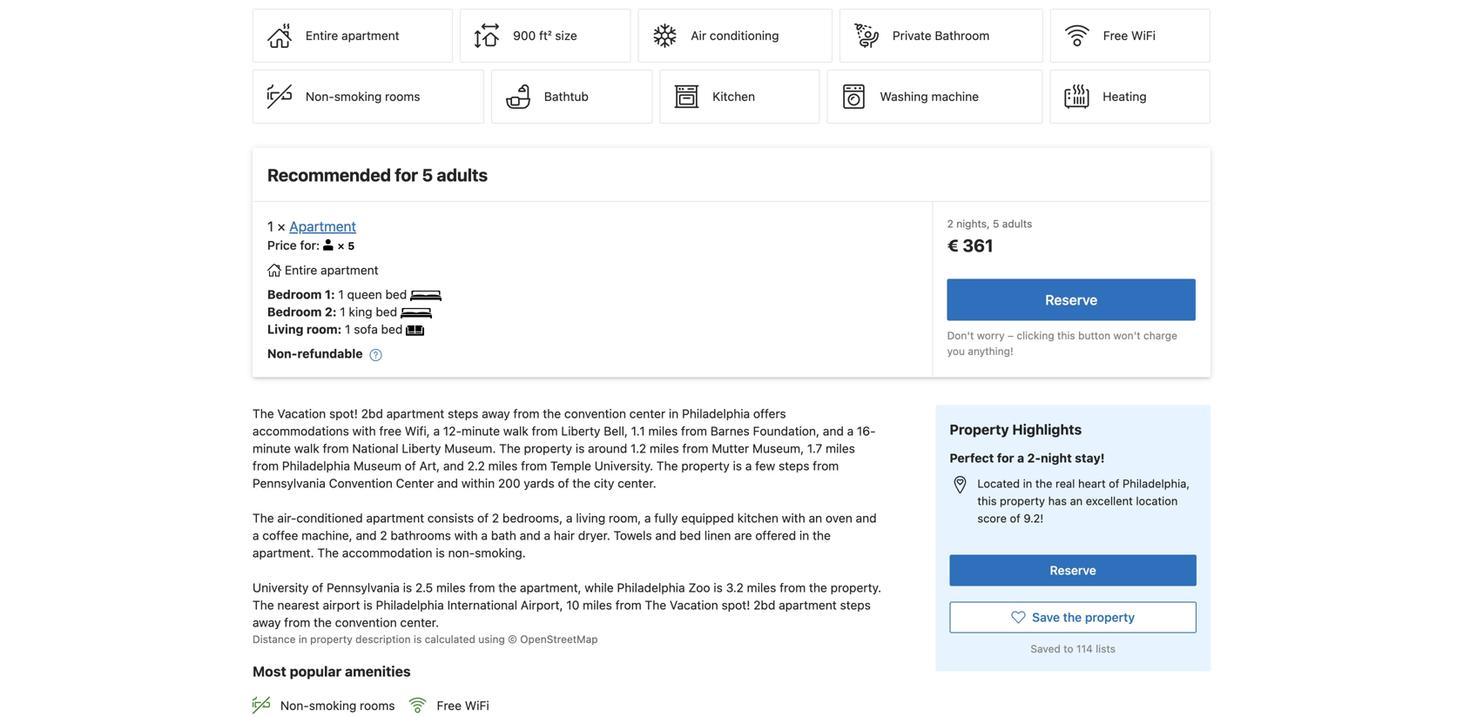 Task type: vqa. For each thing, say whether or not it's contained in the screenshot.
instant
no



Task type: locate. For each thing, give the bounding box(es) containing it.
2 up the accommodation
[[380, 529, 387, 543]]

1 vertical spatial 1
[[340, 305, 345, 319]]

12-
[[443, 424, 462, 439]]

a left "16-"
[[847, 424, 854, 439]]

1 horizontal spatial 5
[[422, 165, 433, 185]]

heating button
[[1050, 70, 1211, 124]]

0 vertical spatial adults
[[437, 165, 488, 185]]

1 vertical spatial rooms
[[360, 699, 395, 713]]

1 vertical spatial non-
[[267, 347, 297, 361]]

the up temple
[[543, 407, 561, 421]]

an inside the vacation spot! 2bd apartment steps away from the convention center in philadelphia offers accommodations with free wifi, a 12-minute walk from liberty bell, 1.1 miles from barnes foundation, and a 16- minute walk from national liberty museum. the property is around 1.2 miles from mutter museum, 1.7 miles from philadelphia museum of art, and 2.2 miles from temple university. the property is a few steps from pennsylvania convention center and within 200 yards of the city center. the air-conditioned apartment consists of 2 bedrooms, a living room, a fully equipped kitchen with an oven and a coffee machine, and 2 bathrooms with a bath and a hair dryer. towels and bed linen are offered in the apartment. the accommodation is non-smoking. university of pennsylvania is 2.5 miles from the apartment, while philadelphia zoo is 3.2 miles from the property. the nearest airport is philadelphia international airport, 10 miles from the vacation spot! 2bd apartment steps away from the convention center. distance in property description is calculated using © openstreetmap
[[809, 511, 822, 526]]

1 vertical spatial entire apartment
[[285, 263, 379, 278]]

miles down center
[[648, 424, 678, 439]]

apartment inside button
[[341, 28, 399, 43]]

0 vertical spatial smoking
[[334, 89, 382, 104]]

1 horizontal spatial adults
[[1002, 218, 1032, 230]]

national
[[352, 442, 398, 456]]

apartment link
[[289, 218, 356, 235]]

oven
[[826, 511, 852, 526]]

is left non-
[[436, 546, 445, 561]]

property inside located in the real heart of philadelphia, this property has an excellent location score of 9.2!
[[1000, 495, 1045, 508]]

reserve up 'save the property' dropdown button
[[1050, 563, 1096, 578]]

1 for 1 king bed
[[340, 305, 345, 319]]

is right airport
[[363, 598, 373, 613]]

more details on meals and payment options image
[[370, 349, 382, 361]]

rooms down amenities
[[360, 699, 395, 713]]

0 vertical spatial this
[[1057, 329, 1075, 342]]

1 horizontal spatial an
[[1070, 495, 1083, 508]]

0 vertical spatial 2bd
[[361, 407, 383, 421]]

1 left sofa
[[345, 322, 351, 337]]

miles right 2.5
[[436, 581, 466, 595]]

private bathroom
[[893, 28, 990, 43]]

1 horizontal spatial free wifi
[[1103, 28, 1156, 43]]

1 horizontal spatial center.
[[618, 477, 656, 491]]

1 horizontal spatial wifi
[[1131, 28, 1156, 43]]

located in the real heart of philadelphia, this property has an excellent location score of 9.2!
[[978, 477, 1190, 525]]

property inside 'save the property' dropdown button
[[1085, 610, 1135, 625]]

property highlights
[[950, 422, 1082, 438]]

1 right 2:
[[340, 305, 345, 319]]

convention up bell, at bottom left
[[564, 407, 626, 421]]

of left 9.2!
[[1010, 512, 1021, 525]]

free
[[379, 424, 402, 439]]

is up temple
[[576, 442, 585, 456]]

bedroom for bedroom 2:
[[267, 305, 322, 319]]

pennsylvania up air-
[[253, 477, 326, 491]]

for right recommended
[[395, 165, 418, 185]]

1 horizontal spatial free
[[1103, 28, 1128, 43]]

entire apartment button
[[253, 9, 453, 63]]

private bathroom button
[[840, 9, 1043, 63]]

1 vertical spatial with
[[782, 511, 805, 526]]

free down calculated
[[437, 699, 462, 713]]

walk
[[503, 424, 528, 439], [294, 442, 319, 456]]

free
[[1103, 28, 1128, 43], [437, 699, 462, 713]]

16-
[[857, 424, 876, 439]]

center. down university.
[[618, 477, 656, 491]]

while
[[585, 581, 614, 595]]

entire apartment up 1:
[[285, 263, 379, 278]]

button
[[1078, 329, 1111, 342]]

spot! up accommodations
[[329, 407, 358, 421]]

distance
[[253, 634, 296, 646]]

1 vertical spatial reserve
[[1050, 563, 1096, 578]]

is left calculated
[[414, 634, 422, 646]]

with up the national
[[352, 424, 376, 439]]

description
[[355, 634, 411, 646]]

1 vertical spatial away
[[253, 616, 281, 630]]

1 vertical spatial 5
[[993, 218, 999, 230]]

0 vertical spatial 1
[[338, 288, 344, 302]]

non-refundable
[[267, 347, 363, 361]]

2 vertical spatial for
[[997, 451, 1014, 465]]

away up distance
[[253, 616, 281, 630]]

free wifi down calculated
[[437, 699, 489, 713]]

0 vertical spatial away
[[482, 407, 510, 421]]

lists
[[1096, 643, 1116, 655]]

won't
[[1114, 329, 1141, 342]]

free wifi button
[[1050, 9, 1211, 63]]

0 vertical spatial non-
[[306, 89, 334, 104]]

air-
[[277, 511, 296, 526]]

adults inside 2 nights, 5 adults € 361
[[1002, 218, 1032, 230]]

this left the button
[[1057, 329, 1075, 342]]

liberty
[[561, 424, 600, 439], [402, 442, 441, 456]]

living room:
[[267, 322, 342, 337]]

5 inside 2 nights, 5 adults € 361
[[993, 218, 999, 230]]

has
[[1048, 495, 1067, 508]]

the
[[253, 407, 274, 421], [499, 442, 521, 456], [657, 459, 678, 473], [253, 511, 274, 526], [317, 546, 339, 561], [253, 598, 274, 613], [645, 598, 666, 613]]

1 vertical spatial pennsylvania
[[327, 581, 400, 595]]

convention up description
[[335, 616, 397, 630]]

property up lists
[[1085, 610, 1135, 625]]

apartment up non-smoking rooms button
[[341, 28, 399, 43]]

0 vertical spatial rooms
[[385, 89, 420, 104]]

for up "located"
[[997, 451, 1014, 465]]

2 bedroom from the top
[[267, 305, 322, 319]]

0 vertical spatial 5
[[422, 165, 433, 185]]

1 vertical spatial entire
[[285, 263, 317, 278]]

1 vertical spatial liberty
[[402, 442, 441, 456]]

0 vertical spatial steps
[[448, 407, 479, 421]]

dryer.
[[578, 529, 610, 543]]

the down airport
[[314, 616, 332, 630]]

2 horizontal spatial with
[[782, 511, 805, 526]]

the inside located in the real heart of philadelphia, this property has an excellent location score of 9.2!
[[1035, 477, 1052, 490]]

of down temple
[[558, 477, 569, 491]]

5 for nights,
[[993, 218, 999, 230]]

convention
[[329, 477, 393, 491]]

0 vertical spatial walk
[[503, 424, 528, 439]]

the up 200
[[499, 442, 521, 456]]

bedroom 2:
[[267, 305, 337, 319]]

1 vertical spatial for
[[300, 238, 316, 253]]

0 vertical spatial entire apartment
[[306, 28, 399, 43]]

0 horizontal spatial wifi
[[465, 699, 489, 713]]

adults for 2 nights, 5 adults € 361
[[1002, 218, 1032, 230]]

0 horizontal spatial an
[[809, 511, 822, 526]]

2bd
[[361, 407, 383, 421], [753, 598, 775, 613]]

excellent
[[1086, 495, 1133, 508]]

1 horizontal spatial 2bd
[[753, 598, 775, 613]]

washing machine button
[[827, 70, 1043, 124]]

smoking down most popular amenities
[[309, 699, 356, 713]]

1 horizontal spatial spot!
[[722, 598, 750, 613]]

don't
[[947, 329, 974, 342]]

1 vertical spatial free
[[437, 699, 462, 713]]

1 vertical spatial spot!
[[722, 598, 750, 613]]

miles down while
[[583, 598, 612, 613]]

this inside "don't worry – clicking this button won't charge you anything!"
[[1057, 329, 1075, 342]]

this up score
[[978, 495, 997, 508]]

1 vertical spatial 2
[[492, 511, 499, 526]]

property
[[524, 442, 572, 456], [681, 459, 730, 473], [1000, 495, 1045, 508], [1085, 610, 1135, 625], [310, 634, 352, 646]]

0 vertical spatial 2
[[947, 218, 954, 230]]

for down 1 × apartment
[[300, 238, 316, 253]]

non-smoking rooms
[[306, 89, 420, 104], [280, 699, 395, 713]]

the down temple
[[572, 477, 591, 491]]

with up non-
[[454, 529, 478, 543]]

2.2
[[467, 459, 485, 473]]

1 vertical spatial walk
[[294, 442, 319, 456]]

bed inside the vacation spot! 2bd apartment steps away from the convention center in philadelphia offers accommodations with free wifi, a 12-minute walk from liberty bell, 1.1 miles from barnes foundation, and a 16- minute walk from national liberty museum. the property is around 1.2 miles from mutter museum, 1.7 miles from philadelphia museum of art, and 2.2 miles from temple university. the property is a few steps from pennsylvania convention center and within 200 yards of the city center. the air-conditioned apartment consists of 2 bedrooms, a living room, a fully equipped kitchen with an oven and a coffee machine, and 2 bathrooms with a bath and a hair dryer. towels and bed linen are offered in the apartment. the accommodation is non-smoking. university of pennsylvania is 2.5 miles from the apartment, while philadelphia zoo is 3.2 miles from the property. the nearest airport is philadelphia international airport, 10 miles from the vacation spot! 2bd apartment steps away from the convention center. distance in property description is calculated using © openstreetmap
[[680, 529, 701, 543]]

the inside 'save the property' dropdown button
[[1063, 610, 1082, 625]]

smoking down entire apartment button at the left top
[[334, 89, 382, 104]]

vacation
[[277, 407, 326, 421], [670, 598, 718, 613]]

miles up 200
[[488, 459, 518, 473]]

philadelphia left zoo
[[617, 581, 685, 595]]

0 vertical spatial liberty
[[561, 424, 600, 439]]

0 horizontal spatial 2
[[380, 529, 387, 543]]

bed left 'couch' icon
[[381, 322, 403, 337]]

nights,
[[956, 218, 990, 230]]

2 vertical spatial 2
[[380, 529, 387, 543]]

entire apartment
[[306, 28, 399, 43], [285, 263, 379, 278]]

0 vertical spatial non-smoking rooms
[[306, 89, 420, 104]]

0 vertical spatial reserve
[[1045, 292, 1098, 308]]

1 vertical spatial an
[[809, 511, 822, 526]]

liberty up around
[[561, 424, 600, 439]]

0 horizontal spatial adults
[[437, 165, 488, 185]]

0 vertical spatial for
[[395, 165, 418, 185]]

2 up bath
[[492, 511, 499, 526]]

an left oven
[[809, 511, 822, 526]]

refundable
[[297, 347, 363, 361]]

2 horizontal spatial 5
[[993, 218, 999, 230]]

bed up 1 sofa bed
[[376, 305, 397, 319]]

0 horizontal spatial spot!
[[329, 407, 358, 421]]

1 right 1:
[[338, 288, 344, 302]]

fully
[[654, 511, 678, 526]]

score
[[978, 512, 1007, 525]]

the up international at the bottom left
[[498, 581, 517, 595]]

non-smoking rooms down most popular amenities
[[280, 699, 395, 713]]

1 vertical spatial bedroom
[[267, 305, 322, 319]]

accommodations
[[253, 424, 349, 439]]

2 vertical spatial steps
[[840, 598, 871, 613]]

bed for 1 king bed
[[376, 305, 397, 319]]

0 horizontal spatial center.
[[400, 616, 439, 630]]

room,
[[609, 511, 641, 526]]

1 horizontal spatial vacation
[[670, 598, 718, 613]]

using
[[478, 634, 505, 646]]

air conditioning
[[691, 28, 779, 43]]

2 horizontal spatial for
[[997, 451, 1014, 465]]

free wifi
[[1103, 28, 1156, 43], [437, 699, 489, 713]]

an right the 'has'
[[1070, 495, 1083, 508]]

wifi down using
[[465, 699, 489, 713]]

non-smoking rooms down entire apartment button at the left top
[[306, 89, 420, 104]]

ft²
[[539, 28, 552, 43]]

reserve for reserve button
[[1050, 563, 1096, 578]]

free wifi up heating
[[1103, 28, 1156, 43]]

this inside located in the real heart of philadelphia, this property has an excellent location score of 9.2!
[[978, 495, 997, 508]]

bedroom up bedroom 2:
[[267, 288, 322, 302]]

0 horizontal spatial for
[[300, 238, 316, 253]]

1 vertical spatial free wifi
[[437, 699, 489, 713]]

2bd down offered
[[753, 598, 775, 613]]

adults for recommended for 5 adults
[[437, 165, 488, 185]]

0 horizontal spatial 2bd
[[361, 407, 383, 421]]

non- inside button
[[306, 89, 334, 104]]

0 horizontal spatial 5
[[348, 240, 355, 252]]

openstreetmap
[[520, 634, 598, 646]]

1 horizontal spatial with
[[454, 529, 478, 543]]

entire inside entire apartment button
[[306, 28, 338, 43]]

mutter
[[712, 442, 749, 456]]

1 horizontal spatial 2
[[492, 511, 499, 526]]

sofa
[[354, 322, 378, 337]]

0 horizontal spatial vacation
[[277, 407, 326, 421]]

night
[[1041, 451, 1072, 465]]

2 vertical spatial 1
[[345, 322, 351, 337]]

the left real
[[1035, 477, 1052, 490]]

1 vertical spatial smoking
[[309, 699, 356, 713]]

conditioned
[[296, 511, 363, 526]]

the
[[543, 407, 561, 421], [572, 477, 591, 491], [1035, 477, 1052, 490], [813, 529, 831, 543], [498, 581, 517, 595], [809, 581, 827, 595], [1063, 610, 1082, 625], [314, 616, 332, 630]]

1 horizontal spatial walk
[[503, 424, 528, 439]]

bed for 1 queen bed
[[385, 288, 407, 302]]

philadelphia
[[682, 407, 750, 421], [282, 459, 350, 473], [617, 581, 685, 595], [376, 598, 444, 613]]

2 horizontal spatial 2
[[947, 218, 954, 230]]

1 bedroom from the top
[[267, 288, 322, 302]]

walk down accommodations
[[294, 442, 319, 456]]

miles right 1.7
[[826, 442, 855, 456]]

0 vertical spatial an
[[1070, 495, 1083, 508]]

rooms down entire apartment button at the left top
[[385, 89, 420, 104]]

occupancy image
[[323, 240, 334, 251]]

bathrooms
[[391, 529, 451, 543]]

1 vertical spatial steps
[[779, 459, 809, 473]]

international
[[447, 598, 517, 613]]

airport,
[[521, 598, 563, 613]]

0 vertical spatial free
[[1103, 28, 1128, 43]]

1 vertical spatial convention
[[335, 616, 397, 630]]

0 vertical spatial free wifi
[[1103, 28, 1156, 43]]

temple
[[550, 459, 591, 473]]

vacation down zoo
[[670, 598, 718, 613]]

0 horizontal spatial with
[[352, 424, 376, 439]]

bathroom
[[935, 28, 990, 43]]

in right center
[[669, 407, 679, 421]]

bedroom 1:
[[267, 288, 335, 302]]

steps down property.
[[840, 598, 871, 613]]

3.2
[[726, 581, 744, 595]]

property up most popular amenities
[[310, 634, 352, 646]]

and down 'art,'
[[437, 477, 458, 491]]

1 vertical spatial wifi
[[465, 699, 489, 713]]

spot!
[[329, 407, 358, 421], [722, 598, 750, 613]]

1 vertical spatial center.
[[400, 616, 439, 630]]

0 vertical spatial spot!
[[329, 407, 358, 421]]

reserve inside button
[[1050, 563, 1096, 578]]

of right the consists
[[477, 511, 489, 526]]

around
[[588, 442, 627, 456]]

2 left nights,
[[947, 218, 954, 230]]

1 horizontal spatial convention
[[564, 407, 626, 421]]

property up 9.2!
[[1000, 495, 1045, 508]]

pennsylvania
[[253, 477, 326, 491], [327, 581, 400, 595]]

0 horizontal spatial pennsylvania
[[253, 477, 326, 491]]

offered
[[755, 529, 796, 543]]

the right save
[[1063, 610, 1082, 625]]

wifi inside button
[[1131, 28, 1156, 43]]

entire up bedroom 1:
[[285, 263, 317, 278]]

university
[[253, 581, 309, 595]]

spot! down 3.2
[[722, 598, 750, 613]]

liberty down wifi,
[[402, 442, 441, 456]]

0 horizontal spatial minute
[[253, 442, 291, 456]]

2 nights, 5 adults € 361
[[947, 218, 1032, 256]]

reserve for reserve link
[[1045, 292, 1098, 308]]

smoking inside non-smoking rooms button
[[334, 89, 382, 104]]

non- down popular
[[280, 699, 309, 713]]

2 vertical spatial 5
[[348, 240, 355, 252]]

wifi up heating button
[[1131, 28, 1156, 43]]

for
[[395, 165, 418, 185], [300, 238, 316, 253], [997, 451, 1014, 465]]

bedroom
[[267, 288, 322, 302], [267, 305, 322, 319]]

0 vertical spatial bedroom
[[267, 288, 322, 302]]

miles right 3.2
[[747, 581, 776, 595]]

1 vertical spatial minute
[[253, 442, 291, 456]]

0 vertical spatial center.
[[618, 477, 656, 491]]

of
[[405, 459, 416, 473], [558, 477, 569, 491], [1109, 477, 1120, 490], [477, 511, 489, 526], [1010, 512, 1021, 525], [312, 581, 323, 595]]

away up museum.
[[482, 407, 510, 421]]

entire apartment up non-smoking rooms button
[[306, 28, 399, 43]]

1
[[338, 288, 344, 302], [340, 305, 345, 319], [345, 322, 351, 337]]

bed right queen
[[385, 288, 407, 302]]

0 vertical spatial wifi
[[1131, 28, 1156, 43]]

rooms
[[385, 89, 420, 104], [360, 699, 395, 713]]



Task type: describe. For each thing, give the bounding box(es) containing it.
in right distance
[[299, 634, 307, 646]]

1 horizontal spatial away
[[482, 407, 510, 421]]

a left 2-
[[1017, 451, 1024, 465]]

the up accommodations
[[253, 407, 274, 421]]

apartment down property.
[[779, 598, 837, 613]]

in inside located in the real heart of philadelphia, this property has an excellent location score of 9.2!
[[1023, 477, 1032, 490]]

a left hair
[[544, 529, 551, 543]]

in right offered
[[799, 529, 809, 543]]

a left "coffee" in the bottom of the page
[[253, 529, 259, 543]]

bed for 1 sofa bed
[[381, 322, 403, 337]]

real
[[1056, 477, 1075, 490]]

room:
[[306, 322, 342, 337]]

private
[[893, 28, 932, 43]]

a up hair
[[566, 511, 573, 526]]

a left few
[[745, 459, 752, 473]]

and left 2.2 at left
[[443, 459, 464, 473]]

property down mutter
[[681, 459, 730, 473]]

few
[[755, 459, 775, 473]]

0 vertical spatial vacation
[[277, 407, 326, 421]]

1 horizontal spatial pennsylvania
[[327, 581, 400, 595]]

0 vertical spatial convention
[[564, 407, 626, 421]]

a left 12-
[[433, 424, 440, 439]]

and right oven
[[856, 511, 877, 526]]

1 queen bed
[[338, 288, 407, 302]]

0 horizontal spatial free wifi
[[437, 699, 489, 713]]

save the property button
[[950, 602, 1197, 633]]

perfect for a 2-night stay!
[[950, 451, 1105, 465]]

for for :
[[300, 238, 316, 253]]

the down machine,
[[317, 546, 339, 561]]

apartment up wifi,
[[386, 407, 444, 421]]

apartment.
[[253, 546, 314, 561]]

:
[[316, 238, 320, 253]]

of up excellent
[[1109, 477, 1120, 490]]

and down bedrooms,
[[520, 529, 541, 543]]

property up temple
[[524, 442, 572, 456]]

the right university.
[[657, 459, 678, 473]]

2 horizontal spatial steps
[[840, 598, 871, 613]]

the down oven
[[813, 529, 831, 543]]

apartment up bathrooms
[[366, 511, 424, 526]]

highlights
[[1012, 422, 1082, 438]]

an inside located in the real heart of philadelphia, this property has an excellent location score of 9.2!
[[1070, 495, 1083, 508]]

saved to 114 lists
[[1031, 643, 1116, 655]]

calculated
[[425, 634, 475, 646]]

non-
[[448, 546, 475, 561]]

a left bath
[[481, 529, 488, 543]]

1 for 1 sofa bed
[[345, 322, 351, 337]]

save
[[1032, 610, 1060, 625]]

charge
[[1144, 329, 1177, 342]]

1.7
[[807, 442, 822, 456]]

living
[[267, 322, 303, 337]]

bedrooms,
[[502, 511, 563, 526]]

1 sofa bed
[[345, 322, 403, 337]]

0 horizontal spatial liberty
[[402, 442, 441, 456]]

entire apartment inside button
[[306, 28, 399, 43]]

apartment,
[[520, 581, 581, 595]]

philadelphia up "barnes"
[[682, 407, 750, 421]]

bathtub
[[544, 89, 589, 104]]

recommended for 5 adults
[[267, 165, 488, 185]]

and down fully
[[655, 529, 676, 543]]

the vacation spot! 2bd apartment steps away from the convention center in philadelphia offers accommodations with free wifi, a 12-minute walk from liberty bell, 1.1 miles from barnes foundation, and a 16- minute walk from national liberty museum. the property is around 1.2 miles from mutter museum, 1.7 miles from philadelphia museum of art, and 2.2 miles from temple university. the property is a few steps from pennsylvania convention center and within 200 yards of the city center. the air-conditioned apartment consists of 2 bedrooms, a living room, a fully equipped kitchen with an oven and a coffee machine, and 2 bathrooms with a bath and a hair dryer. towels and bed linen are offered in the apartment. the accommodation is non-smoking. university of pennsylvania is 2.5 miles from the apartment, while philadelphia zoo is 3.2 miles from the property. the nearest airport is philadelphia international airport, 10 miles from the vacation spot! 2bd apartment steps away from the convention center. distance in property description is calculated using © openstreetmap
[[253, 407, 885, 646]]

0 horizontal spatial free
[[437, 699, 462, 713]]

heating
[[1103, 89, 1147, 104]]

don't worry – clicking this button won't charge you anything!
[[947, 329, 1177, 357]]

1 vertical spatial non-smoking rooms
[[280, 699, 395, 713]]

for for 5
[[395, 165, 418, 185]]

5 for for
[[422, 165, 433, 185]]

kitchen
[[737, 511, 779, 526]]

the down towels
[[645, 598, 666, 613]]

is down mutter
[[733, 459, 742, 473]]

900 ft² size
[[513, 28, 577, 43]]

price
[[267, 238, 297, 253]]

× 5
[[337, 239, 355, 252]]

rooms inside button
[[385, 89, 420, 104]]

amenities
[[345, 664, 411, 680]]

property
[[950, 422, 1009, 438]]

of up "nearest"
[[312, 581, 323, 595]]

is left 2.5
[[403, 581, 412, 595]]

reserve button
[[950, 555, 1197, 586]]

miles right 1.2
[[650, 442, 679, 456]]

1 vertical spatial 2bd
[[753, 598, 775, 613]]

and left "16-"
[[823, 424, 844, 439]]

center
[[396, 477, 434, 491]]

clicking
[[1017, 329, 1054, 342]]

reserve link
[[947, 279, 1196, 321]]

conditioning
[[710, 28, 779, 43]]

offers
[[753, 407, 786, 421]]

5 inside '× 5'
[[348, 240, 355, 252]]

2-
[[1027, 451, 1041, 465]]

philadelphia down 2.5
[[376, 598, 444, 613]]

philadelphia down accommodations
[[282, 459, 350, 473]]

size
[[555, 28, 577, 43]]

2 vertical spatial with
[[454, 529, 478, 543]]

most
[[253, 664, 286, 680]]

and up the accommodation
[[356, 529, 377, 543]]

0 vertical spatial pennsylvania
[[253, 477, 326, 491]]

2 inside 2 nights, 5 adults € 361
[[947, 218, 954, 230]]

location
[[1136, 495, 1178, 508]]

2.5
[[415, 581, 433, 595]]

a left fully
[[644, 511, 651, 526]]

city
[[594, 477, 614, 491]]

0 vertical spatial with
[[352, 424, 376, 439]]

kitchen button
[[660, 70, 820, 124]]

apartment down '× 5'
[[321, 263, 379, 278]]

for for a
[[997, 451, 1014, 465]]

are
[[734, 529, 752, 543]]

to
[[1064, 643, 1074, 655]]

is left 3.2
[[714, 581, 723, 595]]

barnes
[[711, 424, 750, 439]]

2 vertical spatial non-
[[280, 699, 309, 713]]

free inside button
[[1103, 28, 1128, 43]]

king
[[349, 305, 372, 319]]

coffee
[[262, 529, 298, 543]]

1:
[[325, 288, 335, 302]]

museum.
[[444, 442, 496, 456]]

equipped
[[681, 511, 734, 526]]

200
[[498, 477, 520, 491]]

recommended
[[267, 165, 391, 185]]

smoking.
[[475, 546, 526, 561]]

1.1
[[631, 424, 645, 439]]

living
[[576, 511, 605, 526]]

10
[[566, 598, 579, 613]]

apartment
[[289, 218, 356, 235]]

bathtub button
[[491, 70, 653, 124]]

0 horizontal spatial steps
[[448, 407, 479, 421]]

saved
[[1031, 643, 1061, 655]]

0 horizontal spatial away
[[253, 616, 281, 630]]

popular
[[290, 664, 342, 680]]

bedroom for bedroom 1:
[[267, 288, 322, 302]]

couch image
[[406, 326, 424, 336]]

worry
[[977, 329, 1005, 342]]

1 for 1 queen bed
[[338, 288, 344, 302]]

1 horizontal spatial liberty
[[561, 424, 600, 439]]

114
[[1076, 643, 1093, 655]]

the left property.
[[809, 581, 827, 595]]

heart
[[1078, 477, 1106, 490]]

©
[[508, 634, 517, 646]]

1 horizontal spatial steps
[[779, 459, 809, 473]]

9.2!
[[1024, 512, 1044, 525]]

1.2
[[631, 442, 646, 456]]

machine,
[[301, 529, 352, 543]]

anything!
[[968, 345, 1013, 357]]

museum,
[[752, 442, 804, 456]]

0 vertical spatial minute
[[462, 424, 500, 439]]

0 horizontal spatial walk
[[294, 442, 319, 456]]

center
[[629, 407, 665, 421]]

1 king bed
[[340, 305, 397, 319]]

property.
[[831, 581, 881, 595]]

hair
[[554, 529, 575, 543]]

free wifi inside button
[[1103, 28, 1156, 43]]

stay!
[[1075, 451, 1105, 465]]

within
[[461, 477, 495, 491]]

of up center
[[405, 459, 416, 473]]

1 vertical spatial vacation
[[670, 598, 718, 613]]

the left air-
[[253, 511, 274, 526]]

wifi,
[[405, 424, 430, 439]]

non-smoking rooms button
[[253, 70, 484, 124]]

the down university
[[253, 598, 274, 613]]

yards
[[524, 477, 555, 491]]

non-smoking rooms inside button
[[306, 89, 420, 104]]



